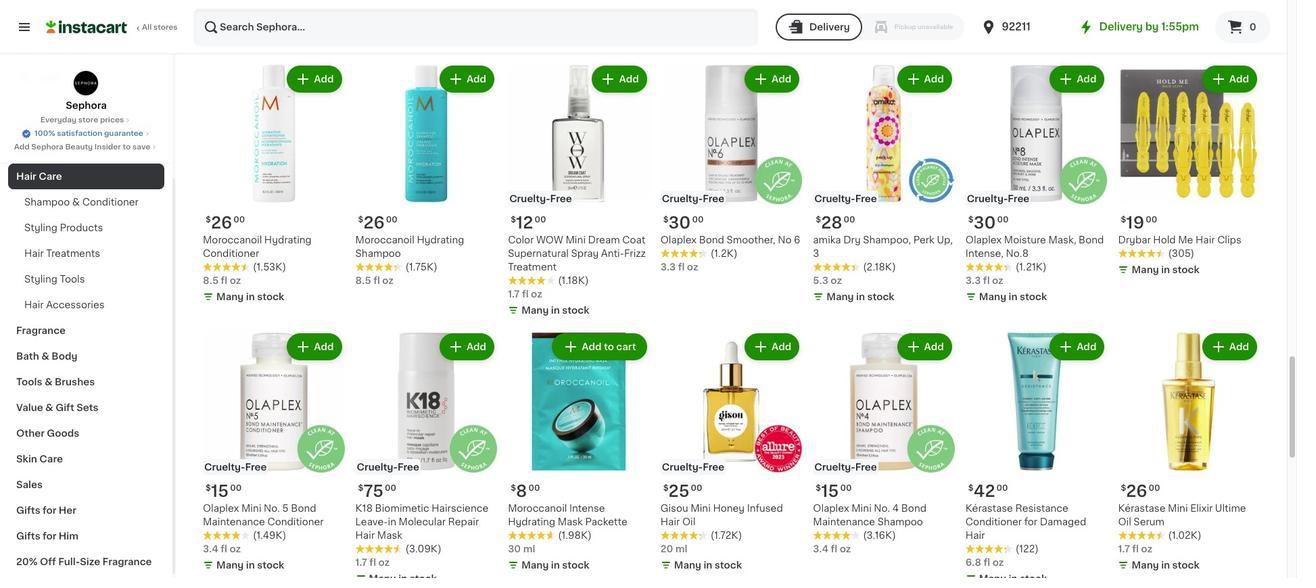 Task type: vqa. For each thing, say whether or not it's contained in the screenshot.
'BEER'
no



Task type: describe. For each thing, give the bounding box(es) containing it.
styling products
[[24, 223, 103, 233]]

other goods link
[[8, 421, 164, 446]]

$ for gisou mini honey infused hair oil
[[663, 484, 669, 492]]

to inside button
[[604, 342, 614, 352]]

30 inside product group
[[508, 544, 521, 554]]

off
[[40, 557, 56, 567]]

ultime
[[1215, 504, 1246, 513]]

8.5 inside button
[[508, 8, 524, 17]]

0 vertical spatial 3.3
[[813, 22, 828, 31]]

add button for gisou mini honey infused hair oil
[[746, 335, 798, 359]]

(305)
[[1168, 249, 1194, 259]]

shampoo,
[[863, 236, 911, 245]]

everyday store prices link
[[40, 115, 132, 126]]

$ 12 00
[[511, 215, 546, 231]]

oz for moroccanoil hydrating conditioner
[[230, 276, 241, 286]]

leave-
[[355, 517, 388, 527]]

serum
[[1134, 517, 1165, 527]]

all stores link
[[46, 8, 179, 46]]

ml inside button
[[676, 8, 688, 17]]

drybar hold me hair clips
[[1118, 236, 1242, 245]]

everyday store prices
[[40, 116, 124, 124]]

party
[[56, 120, 83, 130]]

$ 28 00
[[816, 215, 855, 231]]

add for kérastase mini elixir ultime oil serum
[[1229, 342, 1249, 352]]

26 for kérastase mini elixir ultime oil serum
[[1126, 484, 1147, 499]]

olaplex for olaplex bond smoother, no 6
[[661, 236, 697, 245]]

$ 26 00 for moroccanoil hydrating conditioner
[[206, 215, 245, 231]]

gisou mini honey infused hair oil
[[661, 504, 783, 527]]

biomimetic
[[375, 504, 429, 513]]

fl for moroccanoil hydrating shampoo
[[373, 276, 380, 286]]

olaplex mini no. 4 bond maintenance shampoo
[[813, 504, 927, 527]]

product group containing 19
[[1118, 63, 1260, 280]]

hydrating inside moroccanoil intense hydrating mask packette
[[508, 517, 555, 527]]

dry
[[843, 236, 861, 245]]

bath & body link
[[8, 344, 164, 369]]

body
[[52, 352, 77, 361]]

20% off full-size fragrance
[[16, 557, 152, 567]]

accessories
[[46, 300, 105, 310]]

damaged
[[1040, 517, 1086, 527]]

hair down styling tools
[[24, 300, 44, 310]]

gifts for gifts for him
[[16, 532, 40, 541]]

fl for k18 biomimetic hairscience leave-in molecular repair hair mask
[[369, 558, 376, 567]]

fragrance inside fragrance link
[[16, 326, 66, 335]]

add for olaplex mini no. 5 bond maintenance conditioner
[[314, 342, 334, 352]]

75
[[363, 484, 383, 499]]

repair
[[448, 517, 479, 527]]

8
[[516, 484, 527, 499]]

me
[[1178, 236, 1193, 245]]

add to cart button
[[553, 335, 646, 359]]

gifts for her
[[16, 506, 76, 515]]

cruelty-free for k18 biomimetic hairscience leave-in molecular repair hair mask
[[357, 463, 419, 472]]

free for 4
[[855, 463, 877, 472]]

perk
[[913, 236, 935, 245]]

add for olaplex mini no. 4 bond maintenance shampoo
[[924, 342, 944, 352]]

care for skin care
[[39, 454, 63, 464]]

12
[[516, 215, 533, 231]]

free for perk
[[855, 194, 877, 204]]

bond inside olaplex moisture mask, bond intense, no.8
[[1079, 236, 1104, 245]]

3.4 for olaplex mini no. 5 bond maintenance conditioner
[[203, 544, 218, 554]]

3
[[813, 249, 819, 259]]

holiday party ready beauty link
[[8, 112, 164, 138]]

coat
[[622, 236, 645, 245]]

oz for olaplex bond smoother, no 6
[[687, 263, 698, 272]]

add button for drybar hold me hair clips
[[1204, 67, 1256, 91]]

oil inside gisou mini honey infused hair oil
[[682, 517, 695, 527]]

buy it again
[[38, 45, 95, 55]]

add for olaplex bond smoother, no 6
[[772, 74, 791, 84]]

cruelty-free for olaplex mini no. 5 bond maintenance conditioner
[[204, 463, 267, 472]]

up,
[[937, 236, 953, 245]]

product group containing 12
[[508, 63, 650, 320]]

product group containing 75
[[355, 331, 497, 578]]

(4.06k)
[[863, 8, 899, 17]]

0 vertical spatial 3.3 fl oz
[[813, 22, 851, 31]]

gifts for gifts for her
[[16, 506, 40, 515]]

8.5 fl oz button
[[508, 0, 650, 38]]

26 for moroccanoil hydrating conditioner
[[211, 215, 232, 231]]

add for k18 biomimetic hairscience leave-in molecular repair hair mask
[[467, 342, 486, 352]]

(122)
[[1016, 544, 1039, 554]]

in inside k18 biomimetic hairscience leave-in molecular repair hair mask
[[388, 517, 396, 527]]

bond inside olaplex mini no. 5 bond maintenance conditioner
[[291, 504, 316, 513]]

sales
[[16, 480, 43, 490]]

0 horizontal spatial shampoo
[[24, 197, 70, 207]]

all stores
[[142, 24, 178, 31]]

mask inside moroccanoil intense hydrating mask packette
[[558, 517, 583, 527]]

moroccanoil hydrating conditioner
[[203, 236, 312, 259]]

delivery for delivery
[[809, 22, 850, 32]]

skin
[[16, 454, 37, 464]]

0
[[1250, 22, 1256, 32]]

3.3 for olaplex moisture mask, bond intense, no.8
[[966, 276, 981, 286]]

6.8 fl oz
[[966, 558, 1004, 567]]

olaplex bond smoother, no 6
[[661, 236, 800, 245]]

infused
[[747, 504, 783, 513]]

(1.98k)
[[558, 531, 592, 540]]

for inside kérastase resistance conditioner for damaged hair
[[1024, 517, 1038, 527]]

her
[[59, 506, 76, 515]]

$ 26 00 for moroccanoil hydrating shampoo
[[358, 215, 398, 231]]

lists link
[[8, 64, 164, 91]]

frizz
[[624, 249, 646, 259]]

add for gisou mini honey infused hair oil
[[772, 342, 791, 352]]

full-
[[58, 557, 80, 567]]

$ for color wow mini dream coat supernatural spray anti-frizz treatment
[[511, 216, 516, 224]]

cruelty-free for gisou mini honey infused hair oil
[[662, 463, 724, 472]]

(1.72k)
[[711, 531, 742, 540]]

fl for olaplex mini no. 5 bond maintenance conditioner
[[221, 544, 227, 554]]

oz for olaplex mini no. 4 bond maintenance shampoo
[[840, 544, 851, 554]]

brushes
[[55, 377, 95, 387]]

add sephora beauty insider to save
[[14, 143, 150, 151]]

add button for k18 biomimetic hairscience leave-in molecular repair hair mask
[[441, 335, 493, 359]]

prices
[[100, 116, 124, 124]]

free for leave-
[[398, 463, 419, 472]]

cruelty-free for amika dry shampoo, perk up, 3
[[814, 194, 877, 204]]

mini for kérastase mini elixir ultime oil serum
[[1168, 504, 1188, 513]]

cart
[[616, 342, 636, 352]]

hydrating for (1.53k)
[[264, 236, 312, 245]]

oz for color wow mini dream coat supernatural spray anti-frizz treatment
[[531, 290, 542, 299]]

makeup link
[[8, 138, 164, 164]]

00 for moroccanoil hydrating conditioner
[[233, 216, 245, 224]]

instacart logo image
[[46, 19, 127, 35]]

mini for olaplex mini no. 4 bond maintenance shampoo
[[852, 504, 872, 513]]

value
[[16, 403, 43, 413]]

k18 biomimetic hairscience leave-in molecular repair hair mask
[[355, 504, 488, 540]]

fl inside button
[[526, 8, 533, 17]]

3.3 for olaplex bond smoother, no 6
[[661, 263, 676, 272]]

fl for kérastase resistance conditioner for damaged hair
[[984, 558, 990, 567]]

add button for kérastase mini elixir ultime oil serum
[[1204, 335, 1256, 359]]

maintenance for (3.16k)
[[813, 517, 875, 527]]

add button for olaplex moisture mask, bond intense, no.8
[[1051, 67, 1103, 91]]

beauty inside holiday party ready beauty link
[[119, 120, 154, 130]]

no.8
[[1006, 249, 1029, 259]]

1.7 for 26
[[1118, 544, 1130, 554]]

00 for olaplex mini no. 5 bond maintenance conditioner
[[230, 484, 242, 492]]

smoother,
[[727, 236, 775, 245]]

$ 30 00 for bond
[[663, 215, 704, 231]]

moroccanoil for shampoo
[[355, 236, 414, 245]]

conditioner for kérastase resistance conditioner for damaged hair
[[966, 517, 1022, 527]]

oz for olaplex moisture mask, bond intense, no.8
[[992, 276, 1003, 286]]

60 ml button
[[661, 0, 802, 38]]

00 for color wow mini dream coat supernatural spray anti-frizz treatment
[[535, 216, 546, 224]]

shampoo inside moroccanoil hydrating shampoo
[[355, 249, 401, 259]]

add button for moroccanoil hydrating shampoo
[[441, 67, 493, 91]]

amika
[[813, 236, 841, 245]]

ml for 25
[[675, 544, 687, 554]]

mini inside color wow mini dream coat supernatural spray anti-frizz treatment
[[566, 236, 586, 245]]

ready
[[85, 120, 116, 130]]

color wow mini dream coat supernatural spray anti-frizz treatment
[[508, 236, 646, 272]]

3.4 fl oz for olaplex mini no. 4 bond maintenance shampoo
[[813, 544, 851, 554]]

supernatural
[[508, 249, 569, 259]]

mask inside k18 biomimetic hairscience leave-in molecular repair hair mask
[[377, 531, 402, 540]]

intense
[[569, 504, 605, 513]]

fl for olaplex mini no. 4 bond maintenance shampoo
[[831, 544, 837, 554]]

olaplex for olaplex moisture mask, bond intense, no.8
[[966, 236, 1002, 245]]

add sephora beauty insider to save link
[[14, 142, 158, 153]]

free for 5
[[245, 463, 267, 472]]

20 ml
[[661, 544, 687, 554]]

add to cart
[[582, 342, 636, 352]]

hair care link
[[8, 164, 164, 189]]

hair up styling tools
[[24, 249, 44, 258]]

add button for olaplex mini no. 5 bond maintenance conditioner
[[288, 335, 341, 359]]

100% satisfaction guarantee button
[[21, 126, 151, 139]]

olaplex moisture mask, bond intense, no.8
[[966, 236, 1104, 259]]

hair inside kérastase resistance conditioner for damaged hair
[[966, 531, 985, 540]]

olaplex for olaplex mini no. 5 bond maintenance conditioner
[[203, 504, 239, 513]]

fl for color wow mini dream coat supernatural spray anti-frizz treatment
[[522, 290, 529, 299]]

hairscience
[[432, 504, 488, 513]]

00 for olaplex mini no. 4 bond maintenance shampoo
[[840, 484, 852, 492]]

many in stock inside many in stock button
[[979, 11, 1047, 20]]

$ for moroccanoil hydrating shampoo
[[358, 216, 363, 224]]

00 for amika dry shampoo, perk up, 3
[[844, 216, 855, 224]]

him
[[59, 532, 79, 541]]

00 for kérastase resistance conditioner for damaged hair
[[997, 484, 1008, 492]]

gisou
[[661, 504, 688, 513]]

goods
[[47, 429, 79, 438]]

free for no
[[703, 194, 724, 204]]

hair inside k18 biomimetic hairscience leave-in molecular repair hair mask
[[355, 531, 375, 540]]

1.7 fl oz for 75
[[355, 558, 390, 567]]

anti-
[[601, 249, 624, 259]]

hold
[[1153, 236, 1176, 245]]

amika dry shampoo, perk up, 3
[[813, 236, 953, 259]]

oz for moroccanoil hydrating shampoo
[[382, 276, 394, 286]]

15 for olaplex mini no. 4 bond maintenance shampoo
[[821, 484, 839, 499]]

cruelty- for color wow mini dream coat supernatural spray anti-frizz treatment
[[509, 194, 550, 204]]

skin care link
[[8, 446, 164, 472]]

treatments
[[46, 249, 100, 258]]

buy
[[38, 45, 57, 55]]

cruelty-free for olaplex mini no. 4 bond maintenance shampoo
[[814, 463, 877, 472]]



Task type: locate. For each thing, give the bounding box(es) containing it.
0 horizontal spatial 3.3
[[661, 263, 676, 272]]

to down guarantee
[[123, 143, 131, 151]]

00 inside "$ 12 00"
[[535, 216, 546, 224]]

1 horizontal spatial kérastase
[[1118, 504, 1166, 513]]

0 horizontal spatial 15
[[211, 484, 229, 499]]

beauty inside the add sephora beauty insider to save link
[[65, 143, 93, 151]]

(3.16k)
[[863, 531, 896, 540]]

fl for olaplex moisture mask, bond intense, no.8
[[983, 276, 990, 286]]

free up the olaplex mini no. 4 bond maintenance shampoo
[[855, 463, 877, 472]]

& for shampoo
[[72, 197, 80, 207]]

00 up moroccanoil hydrating conditioner
[[233, 216, 245, 224]]

2 horizontal spatial 3.3 fl oz
[[966, 276, 1003, 286]]

1 $ 15 00 from the left
[[206, 484, 242, 499]]

(1.2k)
[[711, 249, 738, 259]]

0 horizontal spatial moroccanoil
[[203, 236, 262, 245]]

fragrance up 'bath & body'
[[16, 326, 66, 335]]

1 vertical spatial care
[[39, 454, 63, 464]]

100%
[[35, 130, 55, 137]]

00 right 19
[[1146, 216, 1157, 224]]

oz for k18 biomimetic hairscience leave-in molecular repair hair mask
[[378, 558, 390, 567]]

0 horizontal spatial mask
[[377, 531, 402, 540]]

0 horizontal spatial hydrating
[[264, 236, 312, 245]]

2 3.4 from the left
[[813, 544, 829, 554]]

30 up intense,
[[974, 215, 996, 231]]

1 styling from the top
[[24, 223, 57, 233]]

6
[[794, 236, 800, 245]]

1 gifts from the top
[[16, 506, 40, 515]]

oz for kérastase resistance conditioner for damaged hair
[[993, 558, 1004, 567]]

4
[[893, 504, 899, 513]]

olaplex for olaplex mini no. 4 bond maintenance shampoo
[[813, 504, 849, 513]]

2 styling from the top
[[24, 275, 57, 284]]

styling tools
[[24, 275, 85, 284]]

$ inside "$ 12 00"
[[511, 216, 516, 224]]

cruelty-free for olaplex moisture mask, bond intense, no.8
[[967, 194, 1030, 204]]

conditioner up (1.53k)
[[203, 249, 259, 259]]

mini left elixir
[[1168, 504, 1188, 513]]

kérastase down $ 42 00 on the right of the page
[[966, 504, 1013, 513]]

many inside button
[[979, 11, 1006, 20]]

$ 26 00 up serum
[[1121, 484, 1160, 499]]

hydrating inside moroccanoil hydrating shampoo
[[417, 236, 464, 245]]

gifts down sales
[[16, 506, 40, 515]]

2 15 from the left
[[821, 484, 839, 499]]

$ 30 00 up olaplex bond smoother, no 6
[[663, 215, 704, 231]]

moroccanoil inside moroccanoil intense hydrating mask packette
[[508, 504, 567, 513]]

oil inside kérastase mini elixir ultime oil serum
[[1118, 517, 1131, 527]]

cruelty- for k18 biomimetic hairscience leave-in molecular repair hair mask
[[357, 463, 398, 472]]

2 vertical spatial 1.7 fl oz
[[355, 558, 390, 567]]

cruelty-free up "$ 12 00"
[[509, 194, 572, 204]]

no
[[778, 236, 792, 245]]

92211
[[1002, 22, 1031, 32]]

add for amika dry shampoo, perk up, 3
[[924, 74, 944, 84]]

1 vertical spatial sephora
[[31, 143, 63, 151]]

20
[[661, 544, 673, 554]]

packette
[[585, 517, 627, 527]]

tools & brushes link
[[8, 369, 164, 395]]

for down resistance
[[1024, 517, 1038, 527]]

1 horizontal spatial sephora
[[66, 101, 107, 110]]

shampoo
[[24, 197, 70, 207], [355, 249, 401, 259], [878, 517, 923, 527]]

maintenance inside olaplex mini no. 5 bond maintenance conditioner
[[203, 517, 265, 527]]

$ for olaplex mini no. 5 bond maintenance conditioner
[[206, 484, 211, 492]]

00 right 12
[[535, 216, 546, 224]]

$ 19 00
[[1121, 215, 1157, 231]]

stock inside button
[[1020, 11, 1047, 20]]

beauty up save
[[119, 120, 154, 130]]

1 maintenance from the left
[[203, 517, 265, 527]]

kérastase for 42
[[966, 504, 1013, 513]]

26 for moroccanoil hydrating shampoo
[[363, 215, 385, 231]]

mini inside gisou mini honey infused hair oil
[[691, 504, 711, 513]]

hydrating for (1.75k)
[[417, 236, 464, 245]]

no. for conditioner
[[264, 504, 280, 513]]

00 up moisture
[[997, 216, 1009, 224]]

1.7 down treatment
[[508, 290, 520, 299]]

30 ml
[[508, 544, 535, 554]]

8.5
[[203, 8, 219, 17], [508, 8, 524, 17], [203, 276, 219, 286], [355, 276, 371, 286]]

gifts for him
[[16, 532, 79, 541]]

00 inside $ 19 00
[[1146, 216, 1157, 224]]

cruelty- for olaplex mini no. 4 bond maintenance shampoo
[[814, 463, 855, 472]]

& right the bath
[[41, 352, 49, 361]]

0 vertical spatial to
[[123, 143, 131, 151]]

00 for olaplex moisture mask, bond intense, no.8
[[997, 216, 1009, 224]]

k18
[[355, 504, 373, 513]]

color
[[508, 236, 534, 245]]

2 horizontal spatial 3.3
[[966, 276, 981, 286]]

1 horizontal spatial 1.7 fl oz
[[508, 290, 542, 299]]

1 vertical spatial gifts
[[16, 532, 40, 541]]

add button for color wow mini dream coat supernatural spray anti-frizz treatment
[[593, 67, 646, 91]]

2 oil from the left
[[1118, 517, 1131, 527]]

1 horizontal spatial moroccanoil
[[355, 236, 414, 245]]

2 horizontal spatial $ 26 00
[[1121, 484, 1160, 499]]

26 up moroccanoil hydrating conditioner
[[211, 215, 232, 231]]

cruelty- up "$ 12 00"
[[509, 194, 550, 204]]

$ for drybar hold me hair clips
[[1121, 216, 1126, 224]]

resistance
[[1015, 504, 1068, 513]]

ml
[[676, 8, 688, 17], [523, 544, 535, 554], [675, 544, 687, 554]]

1 oil from the left
[[682, 517, 695, 527]]

free up the wow
[[550, 194, 572, 204]]

product group containing 8
[[508, 331, 650, 575]]

1 horizontal spatial $ 26 00
[[358, 215, 398, 231]]

00 up the olaplex mini no. 4 bond maintenance shampoo
[[840, 484, 852, 492]]

(1.18k)
[[558, 276, 589, 286]]

$ for amika dry shampoo, perk up, 3
[[816, 216, 821, 224]]

1.7 fl oz down treatment
[[508, 290, 542, 299]]

cruelty-free up moisture
[[967, 194, 1030, 204]]

styling down hair treatments
[[24, 275, 57, 284]]

26 up moroccanoil hydrating shampoo
[[363, 215, 385, 231]]

1.7 fl oz down serum
[[1118, 544, 1152, 554]]

2 horizontal spatial 26
[[1126, 484, 1147, 499]]

1 vertical spatial 1.7 fl oz
[[1118, 544, 1152, 554]]

0 horizontal spatial beauty
[[65, 143, 93, 151]]

hydrating inside moroccanoil hydrating conditioner
[[264, 236, 312, 245]]

mini for gisou mini honey infused hair oil
[[691, 504, 711, 513]]

hair care
[[16, 172, 62, 181]]

add for olaplex moisture mask, bond intense, no.8
[[1077, 74, 1097, 84]]

3.4 fl oz for olaplex mini no. 5 bond maintenance conditioner
[[203, 544, 241, 554]]

mini inside kérastase mini elixir ultime oil serum
[[1168, 504, 1188, 513]]

mini up (1.49k)
[[241, 504, 261, 513]]

conditioner up styling products link
[[82, 197, 139, 207]]

in inside button
[[1009, 11, 1018, 20]]

for left her
[[43, 506, 56, 515]]

sephora logo image
[[73, 70, 99, 96]]

bond right 5 at the left bottom
[[291, 504, 316, 513]]

hydrating up (1.75k)
[[417, 236, 464, 245]]

cruelty- up the olaplex mini no. 4 bond maintenance shampoo
[[814, 463, 855, 472]]

cruelty- up $ 25 00
[[662, 463, 703, 472]]

kérastase
[[966, 504, 1013, 513], [1118, 504, 1166, 513]]

olaplex inside the olaplex mini no. 4 bond maintenance shampoo
[[813, 504, 849, 513]]

conditioner for moroccanoil hydrating conditioner
[[203, 249, 259, 259]]

1 15 from the left
[[211, 484, 229, 499]]

1 horizontal spatial mask
[[558, 517, 583, 527]]

mask,
[[1049, 236, 1076, 245]]

$ inside $ 28 00
[[816, 216, 821, 224]]

hair up 6.8
[[966, 531, 985, 540]]

1 horizontal spatial 15
[[821, 484, 839, 499]]

$ 30 00 for moisture
[[968, 215, 1009, 231]]

mini inside the olaplex mini no. 4 bond maintenance shampoo
[[852, 504, 872, 513]]

1 3.4 fl oz from the left
[[203, 544, 241, 554]]

2 kérastase from the left
[[1118, 504, 1166, 513]]

00 for olaplex bond smoother, no 6
[[692, 216, 704, 224]]

kérastase mini elixir ultime oil serum
[[1118, 504, 1246, 527]]

mini
[[566, 236, 586, 245], [241, 504, 261, 513], [852, 504, 872, 513], [691, 504, 711, 513], [1168, 504, 1188, 513]]

00 inside $ 8 00
[[528, 484, 540, 492]]

& for bath
[[41, 352, 49, 361]]

moroccanoil up (1.53k)
[[203, 236, 262, 245]]

styling inside 'link'
[[24, 275, 57, 284]]

$ for kérastase resistance conditioner for damaged hair
[[968, 484, 974, 492]]

8.5 fl oz inside 8.5 fl oz button
[[508, 8, 546, 17]]

hair accessories
[[24, 300, 105, 310]]

2 horizontal spatial moroccanoil
[[508, 504, 567, 513]]

1 horizontal spatial 3.3 fl oz
[[813, 22, 851, 31]]

bond right mask,
[[1079, 236, 1104, 245]]

cruelty- up olaplex mini no. 5 bond maintenance conditioner
[[204, 463, 245, 472]]

cruelty-free up the olaplex mini no. 4 bond maintenance shampoo
[[814, 463, 877, 472]]

moroccanoil for hydrating
[[508, 504, 567, 513]]

1 vertical spatial 1.7
[[1118, 544, 1130, 554]]

$ for kérastase mini elixir ultime oil serum
[[1121, 484, 1126, 492]]

cruelty- up olaplex bond smoother, no 6
[[662, 194, 703, 204]]

0 vertical spatial styling
[[24, 223, 57, 233]]

0 vertical spatial for
[[43, 506, 56, 515]]

bond right 4
[[901, 504, 927, 513]]

00 for gisou mini honey infused hair oil
[[691, 484, 702, 492]]

stores
[[153, 24, 178, 31]]

1 horizontal spatial oil
[[1118, 517, 1131, 527]]

bond inside the olaplex mini no. 4 bond maintenance shampoo
[[901, 504, 927, 513]]

makeup
[[16, 146, 55, 156]]

1 horizontal spatial beauty
[[119, 120, 154, 130]]

shampoo inside the olaplex mini no. 4 bond maintenance shampoo
[[878, 517, 923, 527]]

30 for olaplex bond smoother, no 6
[[669, 215, 691, 231]]

delivery by 1:55pm
[[1099, 22, 1199, 32]]

1 kérastase from the left
[[966, 504, 1013, 513]]

1 horizontal spatial 3.4 fl oz
[[813, 544, 851, 554]]

oz inside button
[[535, 8, 546, 17]]

cruelty- for olaplex bond smoother, no 6
[[662, 194, 703, 204]]

1 horizontal spatial 1.7
[[508, 290, 520, 299]]

26 up serum
[[1126, 484, 1147, 499]]

1 horizontal spatial 3.3
[[813, 22, 828, 31]]

1.7 down leave-
[[355, 558, 367, 567]]

oz for kérastase mini elixir ultime oil serum
[[1141, 544, 1152, 554]]

0 horizontal spatial tools
[[16, 377, 42, 387]]

0 vertical spatial gifts
[[16, 506, 40, 515]]

cruelty-free up $ 25 00
[[662, 463, 724, 472]]

3.4 for olaplex mini no. 4 bond maintenance shampoo
[[813, 544, 829, 554]]

3.3 fl oz for olaplex bond smoother, no 6
[[661, 263, 698, 272]]

delivery inside button
[[809, 22, 850, 32]]

1 vertical spatial to
[[604, 342, 614, 352]]

00 inside $ 25 00
[[691, 484, 702, 492]]

care down makeup
[[39, 172, 62, 181]]

1:55pm
[[1161, 22, 1199, 32]]

00 up olaplex mini no. 5 bond maintenance conditioner
[[230, 484, 242, 492]]

fragrance right size
[[102, 557, 152, 567]]

(1.75k)
[[405, 263, 437, 272]]

0 vertical spatial shampoo
[[24, 197, 70, 207]]

0 horizontal spatial sephora
[[31, 143, 63, 151]]

1 horizontal spatial $ 15 00
[[816, 484, 852, 499]]

2 vertical spatial shampoo
[[878, 517, 923, 527]]

tools & brushes
[[16, 377, 95, 387]]

1 vertical spatial styling
[[24, 275, 57, 284]]

cruelty- up $ 75 00
[[357, 463, 398, 472]]

0 horizontal spatial 3.3 fl oz
[[661, 263, 698, 272]]

care right skin
[[39, 454, 63, 464]]

0 horizontal spatial no.
[[264, 504, 280, 513]]

for for him
[[43, 532, 56, 541]]

0 vertical spatial 1.7 fl oz
[[508, 290, 542, 299]]

2 no. from the left
[[874, 504, 890, 513]]

cruelty-free up olaplex mini no. 5 bond maintenance conditioner
[[204, 463, 267, 472]]

1 vertical spatial fragrance
[[102, 557, 152, 567]]

1 horizontal spatial to
[[604, 342, 614, 352]]

0 horizontal spatial 1.7
[[355, 558, 367, 567]]

buy it again link
[[8, 37, 164, 64]]

1 vertical spatial for
[[1024, 517, 1038, 527]]

tools inside tools & brushes link
[[16, 377, 42, 387]]

conditioner inside olaplex mini no. 5 bond maintenance conditioner
[[267, 517, 324, 527]]

$ for olaplex bond smoother, no 6
[[663, 216, 669, 224]]

00 right 25 at the bottom
[[691, 484, 702, 492]]

00 right 8
[[528, 484, 540, 492]]

1 vertical spatial tools
[[16, 377, 42, 387]]

sephora down '100%'
[[31, 143, 63, 151]]

everyday
[[40, 116, 76, 124]]

hair accessories link
[[8, 292, 164, 318]]

$ 15 00 for olaplex mini no. 4 bond maintenance shampoo
[[816, 484, 852, 499]]

2 3.4 fl oz from the left
[[813, 544, 851, 554]]

$ 15 00 up olaplex mini no. 5 bond maintenance conditioner
[[206, 484, 242, 499]]

Search field
[[195, 9, 757, 45]]

hair inside gisou mini honey infused hair oil
[[661, 517, 680, 527]]

& for value
[[45, 403, 53, 413]]

$ 75 00
[[358, 484, 396, 499]]

1 horizontal spatial 26
[[363, 215, 385, 231]]

1.7 down kérastase mini elixir ultime oil serum
[[1118, 544, 1130, 554]]

delivery
[[1099, 22, 1143, 32], [809, 22, 850, 32]]

no. left 4
[[874, 504, 890, 513]]

00 for moroccanoil hydrating shampoo
[[386, 216, 398, 224]]

cruelty- up intense,
[[967, 194, 1008, 204]]

cruelty- for gisou mini honey infused hair oil
[[662, 463, 703, 472]]

3.3 fl oz for olaplex moisture mask, bond intense, no.8
[[966, 276, 1003, 286]]

1 vertical spatial mask
[[377, 531, 402, 540]]

moroccanoil
[[203, 236, 262, 245], [355, 236, 414, 245], [508, 504, 567, 513]]

gifts for her link
[[8, 498, 164, 523]]

product group containing 42
[[966, 331, 1107, 578]]

kérastase inside kérastase resistance conditioner for damaged hair
[[966, 504, 1013, 513]]

2 vertical spatial 1.7
[[355, 558, 367, 567]]

store
[[78, 116, 98, 124]]

service type group
[[775, 14, 964, 41]]

olaplex inside olaplex moisture mask, bond intense, no.8
[[966, 236, 1002, 245]]

olaplex inside olaplex mini no. 5 bond maintenance conditioner
[[203, 504, 239, 513]]

shampoo & conditioner
[[24, 197, 139, 207]]

30
[[669, 215, 691, 231], [974, 215, 996, 231], [508, 544, 521, 554]]

15 up olaplex mini no. 5 bond maintenance conditioner
[[211, 484, 229, 499]]

no. inside the olaplex mini no. 4 bond maintenance shampoo
[[874, 504, 890, 513]]

0 horizontal spatial $ 15 00
[[206, 484, 242, 499]]

maintenance for (1.49k)
[[203, 517, 265, 527]]

product group containing 25
[[661, 331, 802, 575]]

oil left serum
[[1118, 517, 1131, 527]]

0 horizontal spatial to
[[123, 143, 131, 151]]

1 vertical spatial beauty
[[65, 143, 93, 151]]

0 vertical spatial tools
[[60, 275, 85, 284]]

product group containing 28
[[813, 63, 955, 307]]

1 horizontal spatial $ 30 00
[[968, 215, 1009, 231]]

no. inside olaplex mini no. 5 bond maintenance conditioner
[[264, 504, 280, 513]]

hair right me
[[1196, 236, 1215, 245]]

fragrance link
[[8, 318, 164, 344]]

gifts up 20%
[[16, 532, 40, 541]]

1.7 fl oz for 26
[[1118, 544, 1152, 554]]

2 horizontal spatial hydrating
[[508, 517, 555, 527]]

conditioner inside moroccanoil hydrating conditioner
[[203, 249, 259, 259]]

mini inside olaplex mini no. 5 bond maintenance conditioner
[[241, 504, 261, 513]]

lists
[[38, 72, 61, 82]]

92211 button
[[980, 8, 1061, 46]]

00 inside $ 28 00
[[844, 216, 855, 224]]

1 horizontal spatial 3.4
[[813, 544, 829, 554]]

00 up serum
[[1149, 484, 1160, 492]]

2 horizontal spatial 30
[[974, 215, 996, 231]]

30 for olaplex moisture mask, bond intense, no.8
[[974, 215, 996, 231]]

1.7 fl oz for 12
[[508, 290, 542, 299]]

3.4 fl oz down the olaplex mini no. 4 bond maintenance shampoo
[[813, 544, 851, 554]]

moisture
[[1004, 236, 1046, 245]]

$ inside $ 42 00
[[968, 484, 974, 492]]

3.4 down olaplex mini no. 5 bond maintenance conditioner
[[203, 544, 218, 554]]

free up moisture
[[1008, 194, 1030, 204]]

2 $ 30 00 from the left
[[968, 215, 1009, 231]]

00
[[233, 216, 245, 224], [535, 216, 546, 224], [844, 216, 855, 224], [386, 216, 398, 224], [692, 216, 704, 224], [997, 216, 1009, 224], [1146, 216, 1157, 224], [230, 484, 242, 492], [528, 484, 540, 492], [840, 484, 852, 492], [385, 484, 396, 492], [691, 484, 702, 492], [997, 484, 1008, 492], [1149, 484, 1160, 492]]

oil down gisou
[[682, 517, 695, 527]]

ml right "20"
[[675, 544, 687, 554]]

olaplex up intense,
[[966, 236, 1002, 245]]

fl for kérastase mini elixir ultime oil serum
[[1132, 544, 1139, 554]]

00 for kérastase mini elixir ultime oil serum
[[1149, 484, 1160, 492]]

1 horizontal spatial shampoo
[[355, 249, 401, 259]]

00 up olaplex bond smoother, no 6
[[692, 216, 704, 224]]

(3.09k)
[[405, 544, 441, 554]]

conditioner down $ 42 00 on the right of the page
[[966, 517, 1022, 527]]

oil
[[682, 517, 695, 527], [1118, 517, 1131, 527]]

0 horizontal spatial 3.4
[[203, 544, 218, 554]]

5.3 oz
[[813, 276, 842, 286]]

1.7 fl oz down leave-
[[355, 558, 390, 567]]

gifts for him link
[[8, 523, 164, 549]]

clips
[[1217, 236, 1242, 245]]

moroccanoil inside moroccanoil hydrating conditioner
[[203, 236, 262, 245]]

1.7
[[508, 290, 520, 299], [1118, 544, 1130, 554], [355, 558, 367, 567]]

1 vertical spatial 3.3
[[661, 263, 676, 272]]

0 horizontal spatial 30
[[508, 544, 521, 554]]

other
[[16, 429, 45, 438]]

3.4 fl oz down olaplex mini no. 5 bond maintenance conditioner
[[203, 544, 241, 554]]

0 horizontal spatial 26
[[211, 215, 232, 231]]

moroccanoil down $ 8 00
[[508, 504, 567, 513]]

moroccanoil for conditioner
[[203, 236, 262, 245]]

conditioner
[[82, 197, 139, 207], [203, 249, 259, 259], [267, 517, 324, 527], [966, 517, 1022, 527]]

1.7 for 12
[[508, 290, 520, 299]]

$ 26 00 for kérastase mini elixir ultime oil serum
[[1121, 484, 1160, 499]]

15 up the olaplex mini no. 4 bond maintenance shampoo
[[821, 484, 839, 499]]

tools inside styling tools 'link'
[[60, 275, 85, 284]]

2 $ 15 00 from the left
[[816, 484, 852, 499]]

None search field
[[193, 8, 758, 46]]

0 vertical spatial 1.7
[[508, 290, 520, 299]]

(1.02k)
[[1168, 531, 1201, 540]]

maintenance inside the olaplex mini no. 4 bond maintenance shampoo
[[813, 517, 875, 527]]

0 horizontal spatial 3.4 fl oz
[[203, 544, 241, 554]]

2 gifts from the top
[[16, 532, 40, 541]]

fragrance inside '20% off full-size fragrance' link
[[102, 557, 152, 567]]

1 3.4 from the left
[[203, 544, 218, 554]]

for for her
[[43, 506, 56, 515]]

maintenance up (1.49k)
[[203, 517, 265, 527]]

$ for moroccanoil intense hydrating mask packette
[[511, 484, 516, 492]]

30 down 8
[[508, 544, 521, 554]]

bond up (1.2k)
[[699, 236, 724, 245]]

to left the cart
[[604, 342, 614, 352]]

product group
[[203, 63, 345, 307], [355, 63, 497, 288], [508, 63, 650, 320], [661, 63, 802, 274], [813, 63, 955, 307], [966, 63, 1107, 307], [1118, 63, 1260, 280], [203, 331, 345, 575], [355, 331, 497, 578], [508, 331, 650, 575], [661, 331, 802, 575], [813, 331, 955, 556], [966, 331, 1107, 578], [1118, 331, 1260, 575]]

0 horizontal spatial $ 26 00
[[206, 215, 245, 231]]

add for kérastase resistance conditioner for damaged hair
[[1077, 342, 1097, 352]]

$ 26 00 up moroccanoil hydrating conditioner
[[206, 215, 245, 231]]

cruelty- up $ 28 00
[[814, 194, 855, 204]]

0 horizontal spatial delivery
[[809, 22, 850, 32]]

2 horizontal spatial shampoo
[[878, 517, 923, 527]]

conditioner down 5 at the left bottom
[[267, 517, 324, 527]]

1 $ 30 00 from the left
[[663, 215, 704, 231]]

cruelty-free for olaplex bond smoother, no 6
[[662, 194, 724, 204]]

styling for styling tools
[[24, 275, 57, 284]]

cruelty- for amika dry shampoo, perk up, 3
[[814, 194, 855, 204]]

free up olaplex bond smoother, no 6
[[703, 194, 724, 204]]

$ for k18 biomimetic hairscience leave-in molecular repair hair mask
[[358, 484, 363, 492]]

1 horizontal spatial fragrance
[[102, 557, 152, 567]]

sephora link
[[66, 70, 107, 112]]

30 up olaplex bond smoother, no 6
[[669, 215, 691, 231]]

1 vertical spatial 3.3 fl oz
[[661, 263, 698, 272]]

00 for k18 biomimetic hairscience leave-in molecular repair hair mask
[[385, 484, 396, 492]]

1 horizontal spatial 30
[[669, 215, 691, 231]]

& left gift
[[45, 403, 53, 413]]

$ inside $ 25 00
[[663, 484, 669, 492]]

1 horizontal spatial no.
[[874, 504, 890, 513]]

2 maintenance from the left
[[813, 517, 875, 527]]

00 right 42
[[997, 484, 1008, 492]]

00 up moroccanoil hydrating shampoo
[[386, 216, 398, 224]]

conditioner inside kérastase resistance conditioner for damaged hair
[[966, 517, 1022, 527]]

0 vertical spatial care
[[39, 172, 62, 181]]

fl for moroccanoil hydrating conditioner
[[221, 276, 227, 286]]

add for moroccanoil hydrating shampoo
[[467, 74, 486, 84]]

no. left 5 at the left bottom
[[264, 504, 280, 513]]

care for hair care
[[39, 172, 62, 181]]

2 vertical spatial 3.3 fl oz
[[966, 276, 1003, 286]]

hair treatments
[[24, 249, 100, 258]]

1 horizontal spatial delivery
[[1099, 22, 1143, 32]]

hair down makeup
[[16, 172, 36, 181]]

styling for styling products
[[24, 223, 57, 233]]

conditioner for shampoo & conditioner
[[82, 197, 139, 207]]

sephora up store
[[66, 101, 107, 110]]

intense,
[[966, 249, 1004, 259]]

00 right 28
[[844, 216, 855, 224]]

1 horizontal spatial hydrating
[[417, 236, 464, 245]]

1 no. from the left
[[264, 504, 280, 513]]

00 inside $ 42 00
[[997, 484, 1008, 492]]

kérastase for 26
[[1118, 504, 1166, 513]]

0 horizontal spatial $ 30 00
[[663, 215, 704, 231]]

cruelty- for olaplex moisture mask, bond intense, no.8
[[967, 194, 1008, 204]]

0 vertical spatial fragrance
[[16, 326, 66, 335]]

2 horizontal spatial 1.7 fl oz
[[1118, 544, 1152, 554]]

1 horizontal spatial maintenance
[[813, 517, 875, 527]]

2 vertical spatial for
[[43, 532, 56, 541]]

add for drybar hold me hair clips
[[1229, 74, 1249, 84]]

hair treatments link
[[8, 241, 164, 266]]

0 vertical spatial mask
[[558, 517, 583, 527]]

0 horizontal spatial 1.7 fl oz
[[355, 558, 390, 567]]

0 horizontal spatial oil
[[682, 517, 695, 527]]

free up olaplex mini no. 5 bond maintenance conditioner
[[245, 463, 267, 472]]

free
[[550, 194, 572, 204], [855, 194, 877, 204], [703, 194, 724, 204], [1008, 194, 1030, 204], [245, 463, 267, 472], [855, 463, 877, 472], [398, 463, 419, 472], [703, 463, 724, 472]]

00 for moroccanoil intense hydrating mask packette
[[528, 484, 540, 492]]

$ inside $ 19 00
[[1121, 216, 1126, 224]]

$ 15 00 up the olaplex mini no. 4 bond maintenance shampoo
[[816, 484, 852, 499]]

kérastase inside kérastase mini elixir ultime oil serum
[[1118, 504, 1166, 513]]

0 horizontal spatial fragrance
[[16, 326, 66, 335]]

2 horizontal spatial 1.7
[[1118, 544, 1130, 554]]

2 vertical spatial 3.3
[[966, 276, 981, 286]]

0 horizontal spatial kérastase
[[966, 504, 1013, 513]]

oz
[[230, 8, 241, 17], [535, 8, 546, 17], [840, 22, 851, 31], [687, 263, 698, 272], [230, 276, 241, 286], [831, 276, 842, 286], [382, 276, 394, 286], [992, 276, 1003, 286], [531, 290, 542, 299], [230, 544, 241, 554], [840, 544, 851, 554], [1141, 544, 1152, 554], [378, 558, 390, 567], [993, 558, 1004, 567]]

delivery for delivery by 1:55pm
[[1099, 22, 1143, 32]]

add inside button
[[582, 342, 602, 352]]

styling
[[24, 223, 57, 233], [24, 275, 57, 284]]

maintenance
[[203, 517, 265, 527], [813, 517, 875, 527]]

1 vertical spatial shampoo
[[355, 249, 401, 259]]

holiday party ready beauty
[[16, 120, 154, 130]]

mini up the (3.16k) at bottom right
[[852, 504, 872, 513]]

$ inside $ 8 00
[[511, 484, 516, 492]]

& down 'bath & body'
[[45, 377, 52, 387]]

mask down leave-
[[377, 531, 402, 540]]

olaplex mini no. 5 bond maintenance conditioner
[[203, 504, 324, 527]]

styling products link
[[8, 215, 164, 241]]

gifts
[[16, 506, 40, 515], [16, 532, 40, 541]]

00 inside $ 75 00
[[385, 484, 396, 492]]

0 vertical spatial sephora
[[66, 101, 107, 110]]

moroccanoil inside moroccanoil hydrating shampoo
[[355, 236, 414, 245]]

0 horizontal spatial maintenance
[[203, 517, 265, 527]]

again
[[68, 45, 95, 55]]

3.4 down the olaplex mini no. 4 bond maintenance shampoo
[[813, 544, 829, 554]]

free up honey
[[703, 463, 724, 472]]

1 horizontal spatial tools
[[60, 275, 85, 284]]

care
[[39, 172, 62, 181], [39, 454, 63, 464]]

hydrating up 30 ml
[[508, 517, 555, 527]]

$ inside $ 75 00
[[358, 484, 363, 492]]

in
[[1009, 11, 1018, 20], [246, 24, 255, 34], [856, 38, 865, 47], [399, 38, 407, 47], [1161, 265, 1170, 275], [246, 292, 255, 302], [856, 292, 865, 302], [1009, 292, 1018, 302], [551, 306, 560, 315], [388, 517, 396, 527], [246, 561, 255, 570], [551, 561, 560, 570], [704, 561, 712, 570], [1161, 561, 1170, 570]]

5
[[282, 504, 289, 513]]

0 vertical spatial beauty
[[119, 120, 154, 130]]



